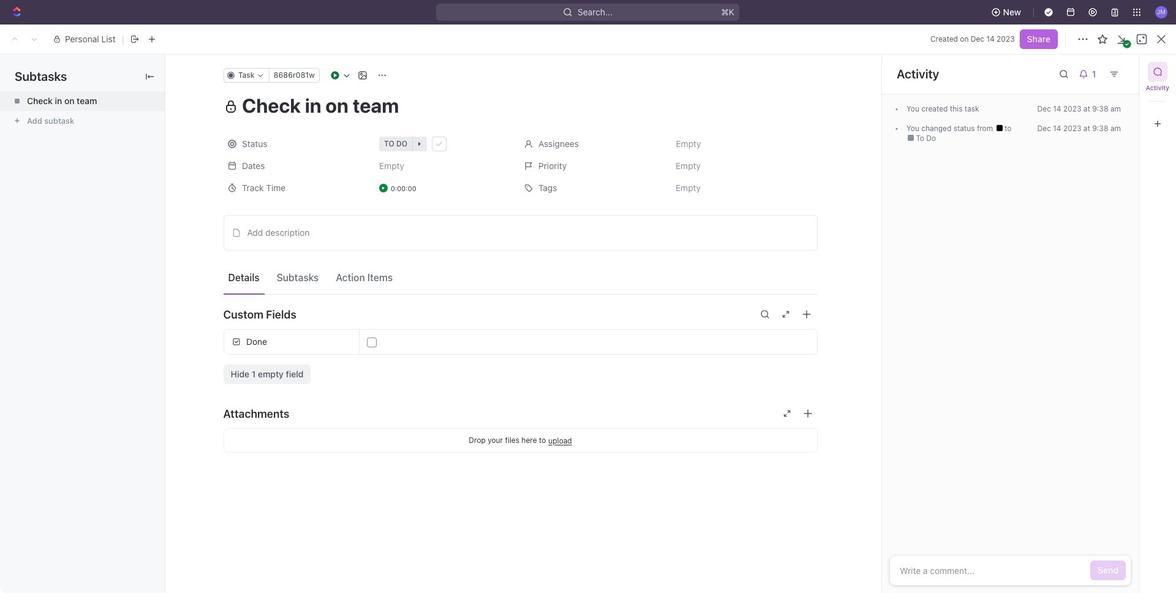 Task type: vqa. For each thing, say whether or not it's contained in the screenshot.
option
yes



Task type: locate. For each thing, give the bounding box(es) containing it.
task sidebar content section
[[879, 55, 1139, 593]]

sidebar navigation
[[0, 43, 183, 593]]

None checkbox
[[367, 337, 377, 347]]

Edit task name text field
[[223, 94, 818, 117]]

none checkbox inside custom fields element
[[367, 337, 377, 347]]

task sidebar navigation tab list
[[1145, 62, 1172, 134]]

alert
[[183, 73, 1170, 100]]



Task type: describe. For each thing, give the bounding box(es) containing it.
custom fields element
[[223, 329, 818, 384]]

globe image
[[214, 246, 222, 254]]



